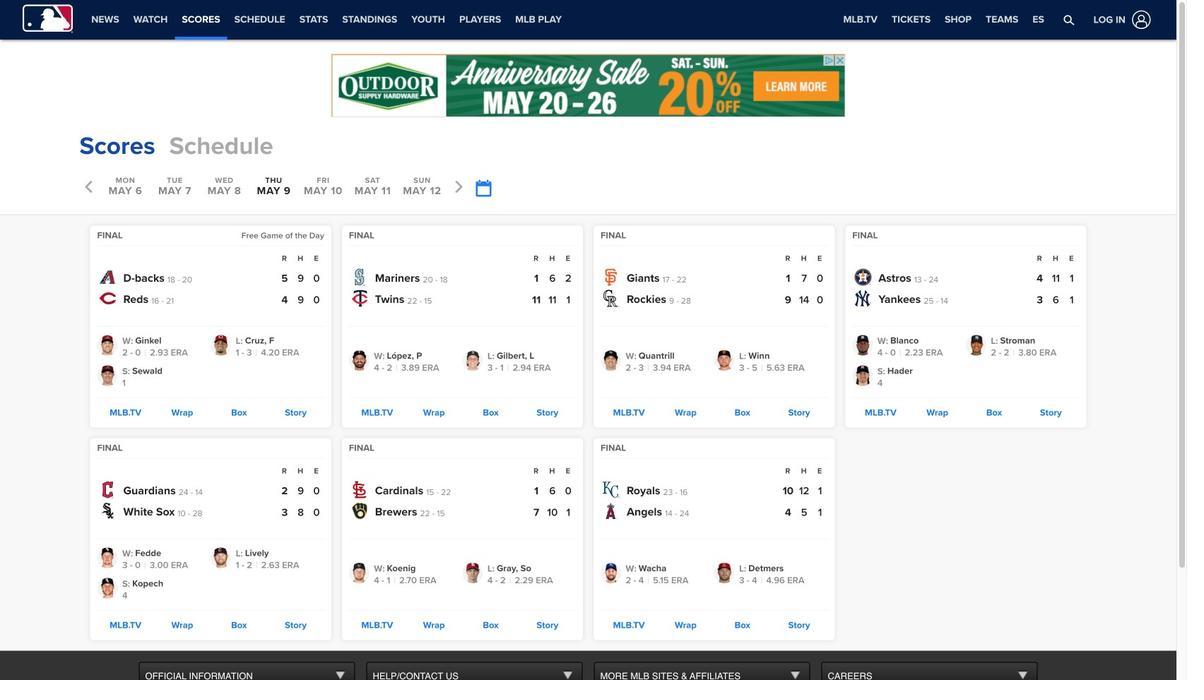 Task type: vqa. For each thing, say whether or not it's contained in the screenshot.
The On inside the Below is a list of every player drafted by the Athletics. Each club had until 5 p.m. ET on Tuesday, July 25, to come to terms with its Draft selections. If a player has exhausted his collegiate eligibility, he can sign at any time up until one week prior to...
no



Task type: describe. For each thing, give the bounding box(es) containing it.
astros image
[[855, 269, 871, 286]]

giants image
[[603, 269, 620, 286]]

1 secondary navigation element from the left
[[84, 0, 569, 40]]

winn image
[[714, 351, 735, 371]]

yankees image
[[855, 290, 871, 307]]

top navigation menu bar
[[0, 0, 1177, 40]]

0 horizontal spatial advertisement element
[[331, 54, 846, 117]]

lively image
[[211, 548, 231, 569]]

reds image
[[99, 290, 116, 307]]

white sox image
[[99, 503, 116, 520]]

tertiary navigation element
[[836, 0, 1051, 40]]

hader image
[[852, 366, 873, 386]]

guardians image
[[99, 482, 116, 499]]

2 secondary navigation element from the left
[[569, 0, 688, 40]]

wacha image
[[601, 563, 621, 584]]

d backs image
[[99, 269, 116, 286]]

rockies image
[[603, 290, 620, 307]]

brewers image
[[351, 503, 368, 520]]

mariners image
[[351, 269, 368, 286]]

lópez, p image
[[349, 351, 369, 371]]

stroman image
[[966, 335, 986, 356]]

gilbert, l image
[[462, 351, 483, 371]]

cardinals image
[[351, 482, 368, 499]]



Task type: locate. For each thing, give the bounding box(es) containing it.
major league baseball image
[[23, 5, 73, 33]]

angels image
[[603, 503, 620, 520]]

1 horizontal spatial advertisement element
[[885, 129, 1097, 164]]

gray, so image
[[462, 563, 483, 584]]

sewald image
[[97, 366, 118, 386]]

kopech image
[[97, 578, 118, 599]]

koenig image
[[349, 563, 369, 584]]

ginkel image
[[97, 335, 118, 356]]

fedde image
[[97, 548, 118, 569]]

1 vertical spatial advertisement element
[[885, 129, 1097, 164]]

detmers image
[[714, 563, 735, 584]]

cruz, f image
[[211, 335, 231, 356]]

0 vertical spatial advertisement element
[[331, 54, 846, 117]]

twins image
[[351, 290, 368, 307]]

quantrill image
[[601, 351, 621, 371]]

secondary navigation element
[[84, 0, 569, 40], [569, 0, 688, 40]]

royals image
[[603, 482, 620, 499]]

blanco image
[[852, 335, 873, 356]]

advertisement element
[[331, 54, 846, 117], [885, 129, 1097, 164]]

None text field
[[475, 180, 491, 198]]



